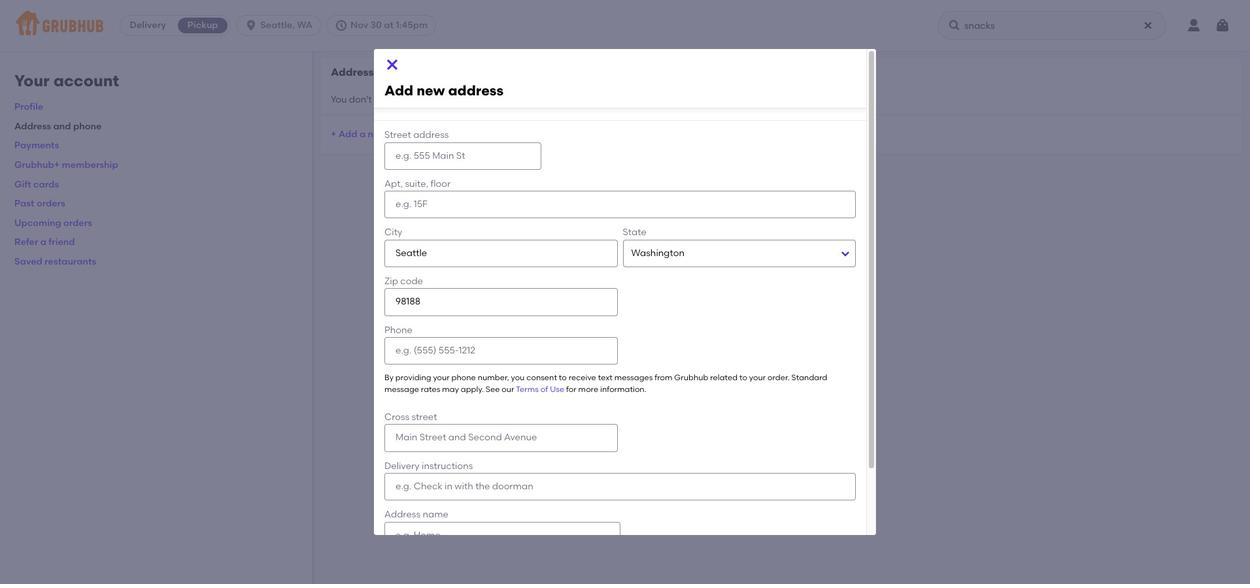 Task type: locate. For each thing, give the bounding box(es) containing it.
add new address
[[384, 83, 504, 99]]

Apt, suite, floor text field
[[384, 191, 856, 219]]

phone up apply.
[[452, 373, 476, 383]]

0 vertical spatial add
[[384, 83, 413, 99]]

orders up upcoming orders
[[37, 198, 65, 209]]

consent
[[526, 373, 557, 383]]

restaurants
[[45, 256, 96, 267]]

1 vertical spatial add
[[339, 129, 357, 140]]

nov
[[350, 20, 368, 31]]

0 horizontal spatial new
[[368, 129, 386, 140]]

saved
[[417, 94, 443, 105]]

terms
[[516, 385, 539, 394]]

saved
[[14, 256, 42, 267]]

phone
[[73, 121, 102, 132], [452, 373, 476, 383]]

+ add a new address
[[331, 129, 425, 140]]

orders
[[37, 198, 65, 209], [63, 218, 92, 229]]

phone right "and"
[[73, 121, 102, 132]]

delivery left pickup
[[130, 20, 166, 31]]

svg image
[[1143, 20, 1153, 31], [384, 57, 400, 73]]

2 to from the left
[[739, 373, 747, 383]]

0 vertical spatial orders
[[37, 198, 65, 209]]

nov 30 at 1:45pm button
[[326, 15, 441, 36]]

by
[[384, 373, 394, 383]]

0 vertical spatial delivery
[[130, 20, 166, 31]]

to up 'use'
[[559, 373, 567, 383]]

delivery instructions
[[384, 461, 473, 472]]

main navigation navigation
[[0, 0, 1250, 51]]

1 vertical spatial orders
[[63, 218, 92, 229]]

new inside button
[[368, 129, 386, 140]]

terms of use link
[[516, 385, 564, 394]]

address left name
[[384, 509, 420, 521]]

1 vertical spatial address
[[384, 509, 420, 521]]

0 horizontal spatial delivery
[[130, 20, 166, 31]]

terms of use for more information.
[[516, 385, 646, 394]]

address right saved
[[448, 83, 504, 99]]

0 vertical spatial new
[[417, 83, 445, 99]]

0 vertical spatial a
[[360, 129, 366, 140]]

1 horizontal spatial delivery
[[384, 461, 420, 472]]

street address
[[384, 130, 449, 141]]

address for address name
[[384, 509, 420, 521]]

seattle, wa button
[[236, 15, 326, 36]]

add right +
[[339, 129, 357, 140]]

information.
[[600, 385, 646, 394]]

1 your from the left
[[433, 373, 450, 383]]

you
[[511, 373, 525, 383]]

cross street
[[384, 412, 437, 423]]

past
[[14, 198, 34, 209]]

30
[[370, 20, 382, 31]]

new
[[417, 83, 445, 99], [368, 129, 386, 140]]

0 horizontal spatial a
[[40, 237, 46, 248]]

payments
[[14, 140, 59, 151]]

name
[[423, 509, 448, 521]]

a right +
[[360, 129, 366, 140]]

phone
[[384, 325, 413, 336]]

new down have
[[368, 129, 386, 140]]

a
[[360, 129, 366, 140], [40, 237, 46, 248]]

0 vertical spatial svg image
[[1143, 20, 1153, 31]]

0 horizontal spatial to
[[559, 373, 567, 383]]

upcoming orders
[[14, 218, 92, 229]]

orders for upcoming orders
[[63, 218, 92, 229]]

0 horizontal spatial your
[[433, 373, 450, 383]]

to right "related" at the right of page
[[739, 373, 747, 383]]

+
[[331, 129, 336, 140]]

at
[[384, 20, 394, 31]]

1 vertical spatial delivery
[[384, 461, 420, 472]]

0 horizontal spatial svg image
[[384, 57, 400, 73]]

1 horizontal spatial a
[[360, 129, 366, 140]]

svg image
[[1215, 18, 1230, 33], [245, 19, 258, 32], [335, 19, 348, 32], [948, 19, 961, 32]]

you don't have any saved addresses.
[[331, 94, 493, 105]]

rates
[[421, 385, 440, 394]]

delivery button
[[120, 15, 175, 36]]

to
[[559, 373, 567, 383], [739, 373, 747, 383]]

delivery inside button
[[130, 20, 166, 31]]

address
[[448, 83, 504, 99], [389, 129, 425, 140], [413, 130, 449, 141]]

street
[[412, 412, 437, 423]]

svg image inside seattle, wa 'button'
[[245, 19, 258, 32]]

Delivery instructions text field
[[384, 473, 856, 501]]

add left saved
[[384, 83, 413, 99]]

address down profile link
[[14, 121, 51, 132]]

svg image inside nov 30 at 1:45pm button
[[335, 19, 348, 32]]

address
[[14, 121, 51, 132], [384, 509, 420, 521]]

1 vertical spatial phone
[[452, 373, 476, 383]]

refer
[[14, 237, 38, 248]]

Phone telephone field
[[384, 337, 618, 365]]

nov 30 at 1:45pm
[[350, 20, 428, 31]]

your
[[14, 71, 50, 90]]

1 horizontal spatial phone
[[452, 373, 476, 383]]

0 horizontal spatial phone
[[73, 121, 102, 132]]

1 horizontal spatial svg image
[[1143, 20, 1153, 31]]

grubhub+
[[14, 160, 60, 171]]

number,
[[478, 373, 509, 383]]

more
[[578, 385, 598, 394]]

1 horizontal spatial address
[[384, 509, 420, 521]]

0 horizontal spatial address
[[14, 121, 51, 132]]

a right refer on the left of page
[[40, 237, 46, 248]]

have
[[374, 94, 396, 105]]

0 vertical spatial address
[[14, 121, 51, 132]]

1 horizontal spatial new
[[417, 83, 445, 99]]

1 horizontal spatial to
[[739, 373, 747, 383]]

standard
[[791, 373, 827, 383]]

your up the 'may'
[[433, 373, 450, 383]]

1 vertical spatial svg image
[[384, 57, 400, 73]]

city
[[384, 227, 402, 238]]

delivery left instructions
[[384, 461, 420, 472]]

0 horizontal spatial add
[[339, 129, 357, 140]]

1 horizontal spatial your
[[749, 373, 766, 383]]

seattle,
[[260, 20, 295, 31]]

0 vertical spatial phone
[[73, 121, 102, 132]]

your left order.
[[749, 373, 766, 383]]

any
[[398, 94, 414, 105]]

1 horizontal spatial add
[[384, 83, 413, 99]]

address down the any
[[389, 129, 425, 140]]

1 vertical spatial new
[[368, 129, 386, 140]]

gift cards
[[14, 179, 59, 190]]

don't
[[349, 94, 372, 105]]

new right the any
[[417, 83, 445, 99]]

delivery for delivery instructions
[[384, 461, 420, 472]]

orders up friend
[[63, 218, 92, 229]]



Task type: describe. For each thing, give the bounding box(es) containing it.
from
[[655, 373, 672, 383]]

address for address and phone
[[14, 121, 51, 132]]

instructions
[[422, 461, 473, 472]]

gift
[[14, 179, 31, 190]]

addresses.
[[445, 94, 493, 105]]

wa
[[297, 20, 312, 31]]

state
[[623, 227, 647, 238]]

of
[[541, 385, 548, 394]]

+ add a new address button
[[331, 123, 425, 146]]

street
[[384, 130, 411, 141]]

code
[[400, 276, 423, 287]]

membership
[[62, 160, 118, 171]]

saved restaurants link
[[14, 256, 96, 267]]

a inside button
[[360, 129, 366, 140]]

payments link
[[14, 140, 59, 151]]

cards
[[33, 179, 59, 190]]

text
[[598, 373, 612, 383]]

address and phone
[[14, 121, 102, 132]]

past orders
[[14, 198, 65, 209]]

address and phone link
[[14, 121, 102, 132]]

profile link
[[14, 101, 43, 113]]

orders for past orders
[[37, 198, 65, 209]]

1 to from the left
[[559, 373, 567, 383]]

use
[[550, 385, 564, 394]]

related
[[710, 373, 738, 383]]

pickup button
[[175, 15, 230, 36]]

suite,
[[405, 178, 428, 190]]

grubhub
[[674, 373, 708, 383]]

and
[[53, 121, 71, 132]]

saved restaurants
[[14, 256, 96, 267]]

you
[[331, 94, 347, 105]]

addresses
[[331, 66, 385, 78]]

by providing your phone number, you consent to receive text messages from grubhub related to your order. standard message rates may apply. see our
[[384, 373, 827, 394]]

Zip code telephone field
[[384, 289, 618, 316]]

upcoming orders link
[[14, 218, 92, 229]]

address right street
[[413, 130, 449, 141]]

account
[[53, 71, 119, 90]]

apply.
[[461, 385, 484, 394]]

order.
[[768, 373, 790, 383]]

our
[[502, 385, 514, 394]]

2 your from the left
[[749, 373, 766, 383]]

delivery for delivery
[[130, 20, 166, 31]]

your account
[[14, 71, 119, 90]]

may
[[442, 385, 459, 394]]

1 vertical spatial a
[[40, 237, 46, 248]]

message
[[384, 385, 419, 394]]

see
[[486, 385, 500, 394]]

zip code
[[384, 276, 423, 287]]

seattle, wa
[[260, 20, 312, 31]]

floor
[[431, 178, 451, 190]]

pickup
[[187, 20, 218, 31]]

grubhub+ membership
[[14, 160, 118, 171]]

refer a friend link
[[14, 237, 75, 248]]

City text field
[[384, 240, 618, 267]]

refer a friend
[[14, 237, 75, 248]]

phone inside the by providing your phone number, you consent to receive text messages from grubhub related to your order. standard message rates may apply. see our
[[452, 373, 476, 383]]

profile
[[14, 101, 43, 113]]

Street address text field
[[384, 142, 542, 170]]

cross
[[384, 412, 409, 423]]

svg image inside main navigation 'navigation'
[[1143, 20, 1153, 31]]

apt, suite, floor
[[384, 178, 451, 190]]

address inside button
[[389, 129, 425, 140]]

gift cards link
[[14, 179, 59, 190]]

grubhub+ membership link
[[14, 160, 118, 171]]

address name
[[384, 509, 448, 521]]

upcoming
[[14, 218, 61, 229]]

Cross street text field
[[384, 425, 618, 452]]

messages
[[614, 373, 653, 383]]

add inside button
[[339, 129, 357, 140]]

for
[[566, 385, 576, 394]]

zip
[[384, 276, 398, 287]]

providing
[[395, 373, 431, 383]]

past orders link
[[14, 198, 65, 209]]

receive
[[569, 373, 596, 383]]

1:45pm
[[396, 20, 428, 31]]

apt,
[[384, 178, 403, 190]]

friend
[[49, 237, 75, 248]]



Task type: vqa. For each thing, say whether or not it's contained in the screenshot.
the leftmost Crusted
no



